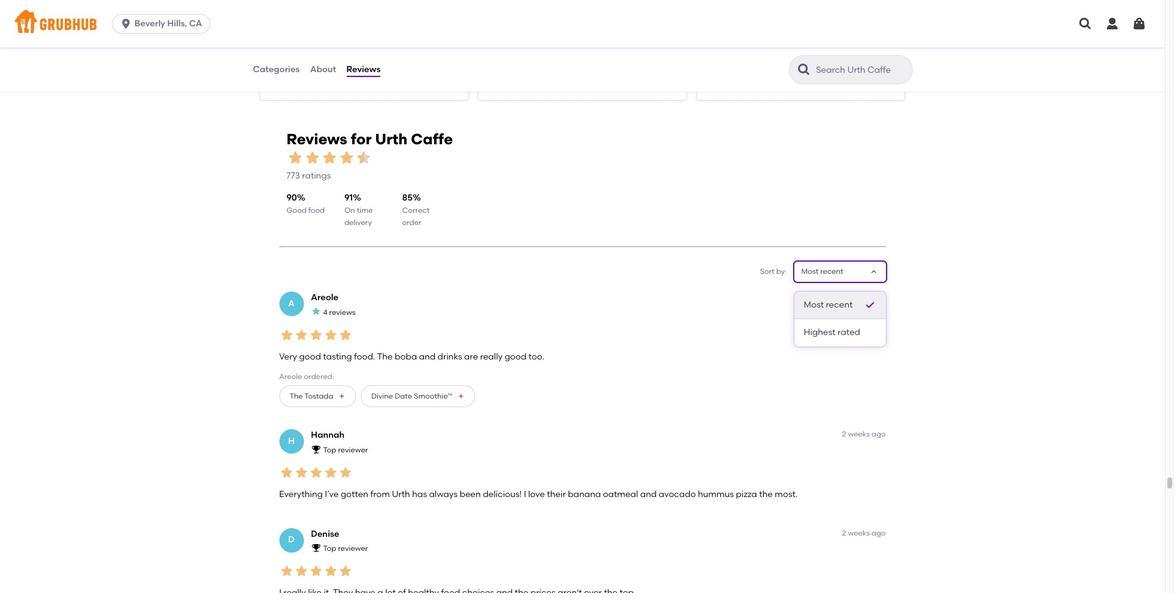 Task type: locate. For each thing, give the bounding box(es) containing it.
1 horizontal spatial and
[[641, 490, 657, 500]]

most inside field
[[802, 267, 819, 276]]

on
[[345, 206, 355, 215]]

the inside button
[[290, 392, 303, 401]]

most inside 'option'
[[804, 300, 824, 310]]

good
[[299, 352, 321, 362], [505, 352, 527, 362]]

recent up most recent 'option'
[[821, 267, 844, 276]]

smoothie™
[[414, 392, 453, 401]]

1 plus icon image from the left
[[339, 393, 346, 400]]

1 vertical spatial delivery
[[345, 219, 372, 227]]

h
[[288, 436, 295, 447]]

ratings
[[867, 66, 896, 76], [302, 171, 331, 181]]

top
[[323, 446, 336, 455], [323, 545, 336, 553]]

1
[[848, 292, 850, 301]]

85
[[403, 193, 413, 203]]

sort
[[761, 267, 775, 276]]

and right oatmeal
[[641, 490, 657, 500]]

1 vertical spatial recent
[[826, 300, 853, 310]]

2 plus icon image from the left
[[458, 393, 465, 400]]

reviews button
[[346, 48, 381, 92]]

0 vertical spatial reviewer
[[338, 446, 368, 455]]

0 horizontal spatial min
[[293, 53, 307, 61]]

good left too.
[[505, 352, 527, 362]]

1 horizontal spatial areole
[[311, 292, 339, 303]]

most up highest at the bottom right of page
[[804, 300, 824, 310]]

divine date smoothie™ button
[[361, 386, 475, 408]]

always
[[429, 490, 458, 500]]

the
[[377, 352, 393, 362], [290, 392, 303, 401]]

delivery for 91
[[345, 219, 372, 227]]

reviews inside button
[[347, 64, 381, 75]]

i've
[[325, 490, 339, 500]]

2 for denise
[[843, 529, 847, 538]]

check icon image
[[864, 299, 877, 312]]

top down denise
[[323, 545, 336, 553]]

trophy icon image
[[311, 445, 321, 454], [311, 543, 321, 553]]

1 subscription pass image from the left
[[270, 37, 283, 47]]

svg image
[[1079, 17, 1094, 31], [1133, 17, 1147, 31]]

top reviewer down "hannah"
[[323, 446, 368, 455]]

0 vertical spatial trophy icon image
[[311, 445, 321, 454]]

avocado
[[659, 490, 696, 500]]

min for 30–45 min
[[512, 53, 525, 61]]

0 vertical spatial 2 weeks ago
[[843, 430, 886, 439]]

0 vertical spatial urth
[[375, 130, 408, 148]]

reviewer for hannah
[[338, 446, 368, 455]]

12 ratings
[[857, 66, 896, 76]]

0 vertical spatial areole
[[311, 292, 339, 303]]

ratings right 773
[[302, 171, 331, 181]]

areole up 4
[[311, 292, 339, 303]]

91 on time delivery
[[345, 193, 373, 227]]

0 horizontal spatial ratings
[[302, 171, 331, 181]]

2 ago from the top
[[872, 430, 886, 439]]

0 horizontal spatial plus icon image
[[339, 393, 346, 400]]

1 vertical spatial top
[[323, 545, 336, 553]]

1 vertical spatial ratings
[[302, 171, 331, 181]]

0 vertical spatial most
[[802, 267, 819, 276]]

plus icon image right smoothie™
[[458, 393, 465, 400]]

2 horizontal spatial breakfast
[[725, 37, 759, 46]]

areole down 'very'
[[279, 373, 302, 381]]

35–50 min
[[708, 53, 744, 61]]

subscription pass image for 30–45 min $1.99 delivery
[[270, 37, 283, 47]]

the tostada
[[290, 392, 334, 401]]

0 vertical spatial ratings
[[867, 66, 896, 76]]

30–45 inside 30–45 min $1.99 delivery
[[270, 53, 292, 61]]

1 good from the left
[[299, 352, 321, 362]]

breakfast for 30–45 min $1.99 delivery
[[287, 37, 321, 46]]

plus icon image inside divine date smoothie™ button
[[458, 393, 465, 400]]

1 reviewer from the top
[[338, 446, 368, 455]]

urth left has
[[392, 490, 410, 500]]

$1.99
[[270, 63, 287, 72]]

are
[[465, 352, 478, 362]]

weeks
[[849, 430, 870, 439], [849, 529, 870, 538]]

recent
[[821, 267, 844, 276], [826, 300, 853, 310]]

1 trophy icon image from the top
[[311, 445, 321, 454]]

most right by:
[[802, 267, 819, 276]]

1 vertical spatial reviewer
[[338, 545, 368, 553]]

ago for everything i've gotten from urth has always been delicious! i love their banana oatmeal and avocado hummus pizza the most.
[[872, 430, 886, 439]]

their
[[547, 490, 566, 500]]

1 vertical spatial and
[[641, 490, 657, 500]]

1 vertical spatial weeks
[[849, 529, 870, 538]]

90
[[287, 193, 297, 203]]

1 horizontal spatial delivery
[[345, 219, 372, 227]]

date
[[395, 392, 412, 401]]

most
[[802, 267, 819, 276], [804, 300, 824, 310]]

1 vertical spatial the
[[290, 392, 303, 401]]

the down areole ordered:
[[290, 392, 303, 401]]

subscription pass image up 35–50
[[708, 37, 720, 47]]

top down "hannah"
[[323, 446, 336, 455]]

1 vertical spatial top reviewer
[[323, 545, 368, 553]]

2 reviewer from the top
[[338, 545, 368, 553]]

1 svg image from the left
[[1079, 17, 1094, 31]]

2 svg image from the left
[[1133, 17, 1147, 31]]

4
[[323, 308, 328, 317]]

2 breakfast from the left
[[506, 37, 540, 46]]

ratings right 12
[[867, 66, 896, 76]]

0 horizontal spatial svg image
[[120, 18, 132, 30]]

1 vertical spatial reviews
[[287, 130, 347, 148]]

1 top reviewer from the top
[[323, 446, 368, 455]]

areole for areole
[[311, 292, 339, 303]]

most recent
[[802, 267, 844, 276], [804, 300, 853, 310]]

subscription pass image up 30–45 min
[[489, 37, 501, 47]]

svg image inside beverly hills, ca button
[[120, 18, 132, 30]]

plus icon image
[[339, 393, 346, 400], [458, 393, 465, 400]]

banana
[[568, 490, 601, 500]]

30–45 min
[[489, 53, 525, 61]]

breakfast up 35–50 min
[[725, 37, 759, 46]]

reviewer for denise
[[338, 545, 368, 553]]

1 vertical spatial trophy icon image
[[311, 543, 321, 553]]

hills,
[[167, 18, 187, 29]]

1 vertical spatial areole
[[279, 373, 302, 381]]

1 breakfast from the left
[[287, 37, 321, 46]]

delivery inside 30–45 min $1.99 delivery
[[288, 63, 316, 72]]

hummus
[[698, 490, 734, 500]]

0 horizontal spatial subscription pass image
[[270, 37, 283, 47]]

1 ago from the top
[[872, 292, 886, 301]]

0 vertical spatial top reviewer
[[323, 446, 368, 455]]

2 min from the left
[[512, 53, 525, 61]]

35–50
[[708, 53, 729, 61]]

min
[[293, 53, 307, 61], [512, 53, 525, 61], [731, 53, 744, 61]]

plus icon image inside the tostada button
[[339, 393, 346, 400]]

1 2 weeks ago from the top
[[843, 430, 886, 439]]

0 horizontal spatial and
[[419, 352, 436, 362]]

search icon image
[[797, 62, 812, 77]]

recent inside field
[[821, 267, 844, 276]]

ordered:
[[304, 373, 334, 381]]

urth right for
[[375, 130, 408, 148]]

2 subscription pass image from the left
[[489, 37, 501, 47]]

everything
[[279, 490, 323, 500]]

subscription pass image up $1.99
[[270, 37, 283, 47]]

delivery down time
[[345, 219, 372, 227]]

0 vertical spatial 2
[[843, 430, 847, 439]]

very
[[279, 352, 297, 362]]

recent up highest rated
[[826, 300, 853, 310]]

most.
[[775, 490, 798, 500]]

1 vertical spatial 2 weeks ago
[[843, 529, 886, 538]]

1 horizontal spatial subscription pass image
[[489, 37, 501, 47]]

reviewer down denise
[[338, 545, 368, 553]]

a
[[288, 298, 295, 309]]

0 vertical spatial ago
[[872, 292, 886, 301]]

2 top from the top
[[323, 545, 336, 553]]

2
[[843, 430, 847, 439], [843, 529, 847, 538]]

order
[[403, 219, 422, 227]]

1 horizontal spatial the
[[377, 352, 393, 362]]

ratings for 773 ratings
[[302, 171, 331, 181]]

reviews for reviews for urth caffe
[[287, 130, 347, 148]]

reviewer
[[338, 446, 368, 455], [338, 545, 368, 553]]

delivery right $1.99
[[288, 63, 316, 72]]

2 weeks from the top
[[849, 529, 870, 538]]

1 vertical spatial most recent
[[804, 300, 853, 310]]

1 horizontal spatial min
[[512, 53, 525, 61]]

1 vertical spatial ago
[[872, 430, 886, 439]]

ago
[[872, 292, 886, 301], [872, 430, 886, 439], [872, 529, 886, 538]]

urth
[[375, 130, 408, 148], [392, 490, 410, 500]]

trophy icon image down denise
[[311, 543, 321, 553]]

good up areole ordered:
[[299, 352, 321, 362]]

and
[[419, 352, 436, 362], [641, 490, 657, 500]]

breakfast up 30–45 min $1.99 delivery
[[287, 37, 321, 46]]

2 top reviewer from the top
[[323, 545, 368, 553]]

top reviewer
[[323, 446, 368, 455], [323, 545, 368, 553]]

trophy icon image for denise
[[311, 543, 321, 553]]

reviews right about
[[347, 64, 381, 75]]

very good tasting food. the boba and drinks are really good too.
[[279, 352, 545, 362]]

most recent up most recent 'option'
[[802, 267, 844, 276]]

2 trophy icon image from the top
[[311, 543, 321, 553]]

0 vertical spatial top
[[323, 446, 336, 455]]

2 horizontal spatial subscription pass image
[[708, 37, 720, 47]]

i
[[524, 490, 527, 500]]

2 weeks ago
[[843, 430, 886, 439], [843, 529, 886, 538]]

0 vertical spatial reviews
[[347, 64, 381, 75]]

2 for hannah
[[843, 430, 847, 439]]

30–45
[[270, 53, 292, 61], [489, 53, 510, 61]]

love
[[529, 490, 545, 500]]

1 vertical spatial most
[[804, 300, 824, 310]]

subscription pass image
[[270, 37, 283, 47], [489, 37, 501, 47], [708, 37, 720, 47]]

0 horizontal spatial the
[[290, 392, 303, 401]]

breakfast up 30–45 min
[[506, 37, 540, 46]]

1 min from the left
[[293, 53, 307, 61]]

0 horizontal spatial good
[[299, 352, 321, 362]]

3 min from the left
[[731, 53, 744, 61]]

1 horizontal spatial svg image
[[1106, 17, 1120, 31]]

denise
[[311, 529, 340, 539]]

by:
[[777, 267, 787, 276]]

1 2 from the top
[[843, 430, 847, 439]]

0 vertical spatial recent
[[821, 267, 844, 276]]

too.
[[529, 352, 545, 362]]

min inside 30–45 min $1.99 delivery
[[293, 53, 307, 61]]

Sort by: field
[[802, 267, 844, 277]]

star icon image
[[409, 52, 419, 62], [419, 52, 429, 62], [429, 52, 439, 62], [439, 52, 448, 62], [448, 52, 458, 62], [448, 52, 458, 62], [628, 52, 638, 62], [638, 52, 648, 62], [648, 52, 657, 62], [657, 52, 667, 62], [667, 52, 677, 62], [847, 52, 856, 62], [856, 52, 866, 62], [866, 52, 876, 62], [876, 52, 886, 62], [876, 52, 886, 62], [886, 52, 896, 62], [287, 149, 304, 166], [304, 149, 321, 166], [321, 149, 338, 166], [338, 149, 355, 166], [355, 149, 372, 166], [355, 149, 372, 166], [311, 307, 321, 317], [279, 328, 294, 342], [294, 328, 309, 342], [309, 328, 323, 342], [323, 328, 338, 342], [338, 328, 353, 342], [279, 466, 294, 480], [294, 466, 309, 480], [309, 466, 323, 480], [323, 466, 338, 480], [338, 466, 353, 480], [279, 564, 294, 579], [294, 564, 309, 579], [309, 564, 323, 579], [323, 564, 338, 579], [338, 564, 353, 579]]

week
[[852, 292, 870, 301]]

0 vertical spatial the
[[377, 352, 393, 362]]

1 top from the top
[[323, 446, 336, 455]]

1 horizontal spatial good
[[505, 352, 527, 362]]

0 horizontal spatial breakfast
[[287, 37, 321, 46]]

2 horizontal spatial min
[[731, 53, 744, 61]]

0 vertical spatial delivery
[[288, 63, 316, 72]]

trophy icon image down "hannah"
[[311, 445, 321, 454]]

1 weeks from the top
[[849, 430, 870, 439]]

beverly hills, ca
[[135, 18, 202, 29]]

2 30–45 from the left
[[489, 53, 510, 61]]

0 horizontal spatial delivery
[[288, 63, 316, 72]]

plus icon image right tostada
[[339, 393, 346, 400]]

top reviewer down denise
[[323, 545, 368, 553]]

0 vertical spatial weeks
[[849, 430, 870, 439]]

hannah
[[311, 430, 345, 441]]

reviews
[[347, 64, 381, 75], [287, 130, 347, 148]]

2 weeks ago for denise
[[843, 529, 886, 538]]

1 horizontal spatial 30–45
[[489, 53, 510, 61]]

svg image
[[1106, 17, 1120, 31], [120, 18, 132, 30]]

most recent up highest rated
[[804, 300, 853, 310]]

delivery inside 91 on time delivery
[[345, 219, 372, 227]]

the right food.
[[377, 352, 393, 362]]

0 horizontal spatial areole
[[279, 373, 302, 381]]

1 30–45 from the left
[[270, 53, 292, 61]]

and right boba
[[419, 352, 436, 362]]

reviewer down "hannah"
[[338, 446, 368, 455]]

areole ordered:
[[279, 373, 334, 381]]

0 horizontal spatial 30–45
[[270, 53, 292, 61]]

delivery
[[288, 63, 316, 72], [345, 219, 372, 227]]

2 2 from the top
[[843, 529, 847, 538]]

2 2 weeks ago from the top
[[843, 529, 886, 538]]

beverly hills, ca button
[[112, 14, 215, 34]]

1 horizontal spatial ratings
[[867, 66, 896, 76]]

1 horizontal spatial svg image
[[1133, 17, 1147, 31]]

0 horizontal spatial svg image
[[1079, 17, 1094, 31]]

1 vertical spatial 2
[[843, 529, 847, 538]]

breakfast
[[287, 37, 321, 46], [506, 37, 540, 46], [725, 37, 759, 46]]

90 good food
[[287, 193, 325, 215]]

1 horizontal spatial breakfast
[[506, 37, 540, 46]]

1 horizontal spatial plus icon image
[[458, 393, 465, 400]]

reviews up 773 ratings
[[287, 130, 347, 148]]

0 vertical spatial and
[[419, 352, 436, 362]]

2 vertical spatial ago
[[872, 529, 886, 538]]

categories
[[253, 64, 300, 75]]



Task type: describe. For each thing, give the bounding box(es) containing it.
min for 30–45 min $1.99 delivery
[[293, 53, 307, 61]]

top reviewer for denise
[[323, 545, 368, 553]]

1 week ago
[[848, 292, 886, 301]]

ago for very good tasting food. the boba and drinks are really good too.
[[872, 292, 886, 301]]

the tostada button
[[279, 386, 356, 408]]

food.
[[354, 352, 375, 362]]

plus icon image for the tostada
[[339, 393, 346, 400]]

been
[[460, 490, 481, 500]]

30–45 for 30–45 min $1.99 delivery
[[270, 53, 292, 61]]

oatmeal
[[603, 490, 639, 500]]

drinks
[[438, 352, 462, 362]]

divine
[[372, 392, 393, 401]]

has
[[412, 490, 427, 500]]

85 correct order
[[403, 193, 430, 227]]

most recent option
[[795, 292, 886, 320]]

3 breakfast from the left
[[725, 37, 759, 46]]

min for 35–50 min
[[731, 53, 744, 61]]

subscription pass image for 30–45 min
[[489, 37, 501, 47]]

reviews for urth caffe
[[287, 130, 453, 148]]

top reviewer for hannah
[[323, 446, 368, 455]]

divine date smoothie™
[[372, 392, 453, 401]]

correct
[[403, 206, 430, 215]]

773 ratings
[[287, 171, 331, 181]]

plus icon image for divine date smoothie™
[[458, 393, 465, 400]]

rated
[[838, 328, 861, 338]]

caret down icon image
[[869, 267, 879, 277]]

3 ago from the top
[[872, 529, 886, 538]]

delicious!
[[483, 490, 522, 500]]

gotten
[[341, 490, 369, 500]]

Search Urth Caffe search field
[[815, 64, 909, 76]]

areole for areole ordered:
[[279, 373, 302, 381]]

for
[[351, 130, 372, 148]]

top for hannah
[[323, 446, 336, 455]]

caffe
[[411, 130, 453, 148]]

0 vertical spatial most recent
[[802, 267, 844, 276]]

delivery for 30–45
[[288, 63, 316, 72]]

773
[[287, 171, 300, 181]]

main navigation navigation
[[0, 0, 1166, 48]]

91
[[345, 193, 353, 203]]

pizza
[[736, 490, 758, 500]]

most recent inside 'option'
[[804, 300, 853, 310]]

highest rated
[[804, 328, 861, 338]]

ca
[[189, 18, 202, 29]]

2 good from the left
[[505, 352, 527, 362]]

really
[[480, 352, 503, 362]]

from
[[371, 490, 390, 500]]

d
[[288, 535, 295, 546]]

beverly
[[135, 18, 165, 29]]

30–45 min $1.99 delivery
[[270, 53, 316, 72]]

about
[[310, 64, 336, 75]]

weeks for hannah
[[849, 430, 870, 439]]

weeks for denise
[[849, 529, 870, 538]]

tasting
[[323, 352, 352, 362]]

food
[[309, 206, 325, 215]]

tostada
[[305, 392, 334, 401]]

12
[[857, 66, 865, 76]]

sort by:
[[761, 267, 787, 276]]

reviews
[[329, 308, 356, 317]]

good
[[287, 206, 307, 215]]

3 subscription pass image from the left
[[708, 37, 720, 47]]

trophy icon image for hannah
[[311, 445, 321, 454]]

ratings for 12 ratings
[[867, 66, 896, 76]]

time
[[357, 206, 373, 215]]

highest
[[804, 328, 836, 338]]

top for denise
[[323, 545, 336, 553]]

1 vertical spatial urth
[[392, 490, 410, 500]]

2 weeks ago for hannah
[[843, 430, 886, 439]]

everything i've gotten from urth has always been delicious! i love their banana oatmeal and avocado hummus pizza the most.
[[279, 490, 798, 500]]

categories button
[[252, 48, 301, 92]]

30–45 for 30–45 min
[[489, 53, 510, 61]]

recent inside 'option'
[[826, 300, 853, 310]]

about button
[[310, 48, 337, 92]]

4 reviews
[[323, 308, 356, 317]]

boba
[[395, 352, 417, 362]]

reviews for reviews
[[347, 64, 381, 75]]

breakfast for 30–45 min
[[506, 37, 540, 46]]

the
[[760, 490, 773, 500]]



Task type: vqa. For each thing, say whether or not it's contained in the screenshot.
"Best"
no



